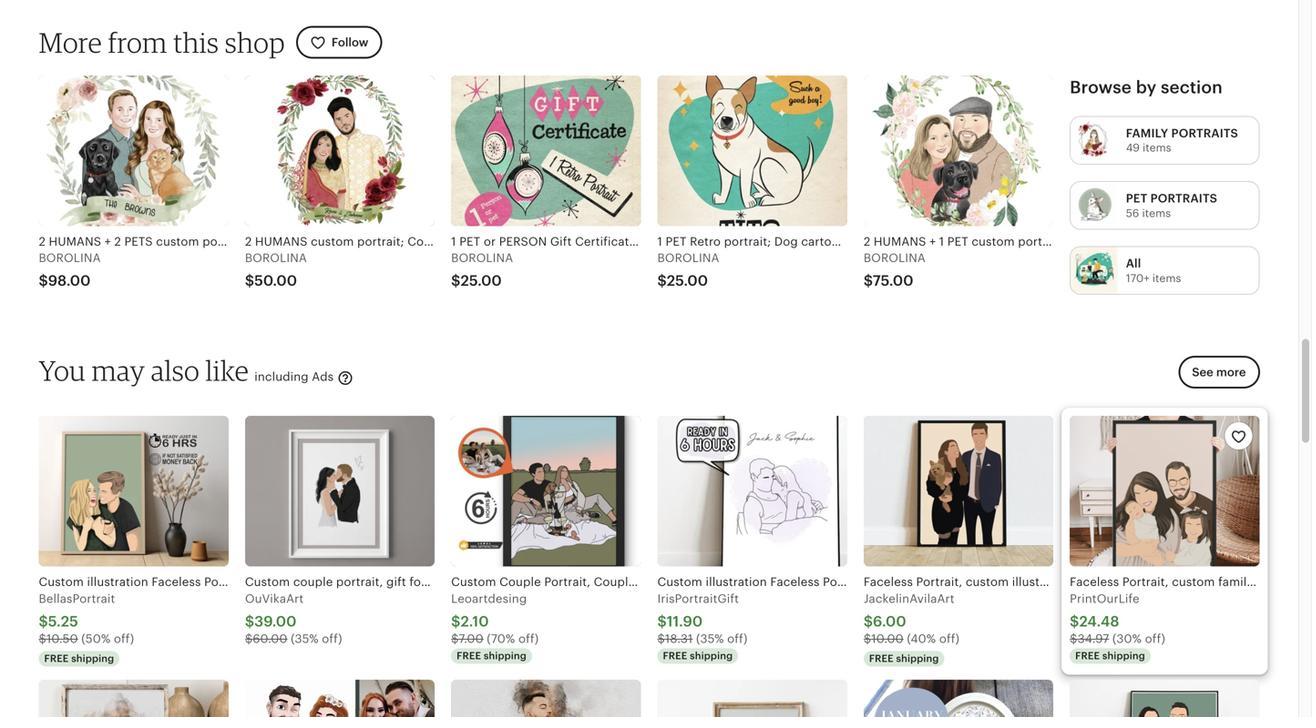Task type: describe. For each thing, give the bounding box(es) containing it.
bellasportrait $ 5.25 $ 10.50 (50% off) free shipping
[[39, 593, 134, 665]]

off) for 2.10
[[518, 633, 539, 646]]

(30%
[[1112, 633, 1142, 646]]

11.90
[[667, 614, 703, 630]]

you
[[39, 354, 86, 388]]

39.00
[[254, 614, 297, 630]]

more
[[39, 26, 102, 59]]

printourlife $ 24.48 $ 34.97 (30% off) free shipping
[[1070, 593, 1165, 663]]

98.00
[[48, 273, 91, 289]]

1 pet or person gift certificate; includes a printable digital file valid for a retro portrait;custom pet cartoon; dog portrait instant gift image
[[451, 76, 641, 226]]

pet portraits 56 items
[[1126, 192, 1217, 219]]

browse by section
[[1070, 78, 1223, 97]]

shipping for 24.48
[[1102, 651, 1145, 663]]

borolina $ 50.00
[[245, 251, 307, 289]]

see more listings in the family portraits section image
[[1071, 117, 1118, 164]]

more from this shop
[[39, 26, 285, 59]]

6.00
[[873, 614, 906, 630]]

borolina for 2 humans + 1 pet custom portrait; couple with dog or cat; anniversary gift; dog portrait; cat portrait with owners image
[[864, 251, 926, 265]]

this
[[173, 26, 219, 59]]

2.10
[[461, 614, 489, 630]]

faceless couple portrait, custom faceless portrait, boyfriend christmas gift, custom portrait illustration, minimalist couple drawing image
[[657, 680, 847, 718]]

7.00
[[459, 633, 484, 646]]

2 humans custom portrait; couple portrait; engagement gift; newly weds; indian marriage; bride and groom; save the date; husband and wife image
[[245, 76, 435, 226]]

by
[[1136, 78, 1157, 97]]

borolina for 1 pet retro portrait; dog cartoon; midcentury modern illustration; pet portrait; pet memorial; pet loss; dog lover image
[[657, 251, 719, 265]]

10.00
[[871, 633, 904, 646]]

free for 24.48
[[1075, 651, 1100, 663]]

family
[[1126, 127, 1168, 140]]

$ inside the borolina $ 75.00
[[864, 273, 873, 289]]

borolina for 1 pet or person gift certificate; includes a printable digital file valid for a retro portrait;custom pet cartoon; dog portrait instant gift image
[[451, 251, 513, 265]]

(70%
[[487, 633, 515, 646]]

see
[[1192, 366, 1213, 379]]

custom illustration faceless portrait, photo illustration, personalized portrait, boyfriend gift, girlfriend gift, personalized photo image
[[39, 417, 229, 567]]

49
[[1126, 142, 1140, 154]]

free for 2.10
[[457, 651, 481, 663]]

follow
[[332, 36, 368, 49]]

56
[[1126, 207, 1139, 219]]

shipping for 2.10
[[484, 651, 527, 663]]

shipping for 5.25
[[71, 654, 114, 665]]

more
[[1216, 366, 1246, 379]]

also
[[151, 354, 200, 388]]

(50%
[[81, 633, 111, 646]]

1 pet retro portrait; dog cartoon; midcentury modern illustration; pet portrait; pet memorial; pet loss; dog lover image
[[657, 76, 847, 226]]

leoartdesing $ 2.10 $ 7.00 (70% off) free shipping
[[451, 593, 539, 663]]

portraits for family portraits
[[1171, 127, 1238, 140]]

off) for 11.90
[[727, 633, 748, 646]]

2 humans + 1 pet custom portrait; couple with dog or cat; anniversary gift; dog portrait; cat portrait with owners image
[[864, 76, 1053, 226]]

borolina $ 25.00 for 1 pet or person gift certificate; includes a printable digital file valid for a retro portrait;custom pet cartoon; dog portrait instant gift image
[[451, 251, 513, 289]]

see more link
[[1173, 356, 1260, 400]]

25.00 for 1 pet or person gift certificate; includes a printable digital file valid for a retro portrait;custom pet cartoon; dog portrait instant gift image
[[461, 273, 502, 289]]

(35% for 39.00
[[291, 633, 319, 646]]

5.25
[[48, 614, 78, 630]]

free for 6.00
[[869, 654, 894, 665]]

bellasportrait
[[39, 593, 115, 606]]

free for 5.25
[[44, 654, 69, 665]]

jackelinavilaart $ 6.00 $ 10.00 (40% off) free shipping
[[864, 593, 960, 665]]

25.00 for 1 pet retro portrait; dog cartoon; midcentury modern illustration; pet portrait; pet memorial; pet loss; dog lover image
[[667, 273, 708, 289]]

ouvikaart $ 39.00 $ 60.00 (35% off)
[[245, 593, 342, 646]]

borolina for 2 humans + 2 pets custom portrait; couple with pets; you and your pets; anniversary gift; newly weds; engagement gift; dog  or cat portrait image
[[39, 251, 101, 265]]

(35% for 11.90
[[696, 633, 724, 646]]

see more
[[1192, 366, 1246, 379]]

follow button
[[296, 26, 382, 59]]

faceless portrait, custom illustration, personalized photo, photo illustration, personalized portrait, boyfriend gift, girlfriend gift image
[[864, 417, 1053, 567]]



Task type: vqa. For each thing, say whether or not it's contained in the screenshot.
there
no



Task type: locate. For each thing, give the bounding box(es) containing it.
custom illustration faceless portrait, personalized photo, photo illustration, personalised portrait, boyfriend gift, girlfriend gift image
[[657, 417, 847, 567]]

off) right "(70%" on the left bottom of the page
[[518, 633, 539, 646]]

free inside leoartdesing $ 2.10 $ 7.00 (70% off) free shipping
[[457, 651, 481, 663]]

off) inside "ouvikaart $ 39.00 $ 60.00 (35% off)"
[[322, 633, 342, 646]]

shipping down (40%
[[896, 654, 939, 665]]

(35% down the 11.90
[[696, 633, 724, 646]]

off) right 60.00
[[322, 633, 342, 646]]

items inside family portraits 49 items
[[1143, 142, 1171, 154]]

custom couple portrait, gift for him, valentines gift, engagement gift, anniversary gift image
[[245, 417, 435, 567]]

borolina $ 25.00
[[451, 251, 513, 289], [657, 251, 719, 289]]

75.00
[[873, 273, 914, 289]]

2 25.00 from the left
[[667, 273, 708, 289]]

off) inside jackelinavilaart $ 6.00 $ 10.00 (40% off) free shipping
[[939, 633, 960, 646]]

items right 56
[[1142, 207, 1171, 219]]

5 off) from the left
[[939, 633, 960, 646]]

items for family
[[1143, 142, 1171, 154]]

portraits right pet
[[1150, 192, 1217, 206]]

off) for 6.00
[[939, 633, 960, 646]]

(35% inside 'irisportraitgift $ 11.90 $ 18.31 (35% off) free shipping'
[[696, 633, 724, 646]]

1 horizontal spatial (35%
[[696, 633, 724, 646]]

34.97
[[1078, 633, 1109, 646]]

irisportraitgift
[[657, 593, 739, 606]]

off) right (50%
[[114, 633, 134, 646]]

you may also like including ads
[[39, 354, 337, 388]]

shipping inside jackelinavilaart $ 6.00 $ 10.00 (40% off) free shipping
[[896, 654, 939, 665]]

borolina $ 98.00
[[39, 251, 101, 289]]

section
[[1161, 78, 1223, 97]]

1 25.00 from the left
[[461, 273, 502, 289]]

ouvikaart
[[245, 593, 304, 606]]

jackelinavilaart
[[864, 593, 955, 606]]

pet
[[1126, 192, 1147, 206]]

like
[[205, 354, 249, 388]]

free down 10.00 at the bottom
[[869, 654, 894, 665]]

170+
[[1126, 272, 1150, 285]]

portraits for pet portraits
[[1150, 192, 1217, 206]]

$ inside borolina $ 50.00
[[245, 273, 254, 289]]

1 borolina $ 25.00 from the left
[[451, 251, 513, 289]]

off) inside bellasportrait $ 5.25 $ 10.50 (50% off) free shipping
[[114, 633, 134, 646]]

items inside 'all 170+ items'
[[1152, 272, 1181, 285]]

24.48
[[1079, 614, 1119, 630]]

1 (35% from the left
[[291, 633, 319, 646]]

items inside pet portraits 56 items
[[1142, 207, 1171, 219]]

shipping down (50%
[[71, 654, 114, 665]]

free down 10.50
[[44, 654, 69, 665]]

borolina for 2 humans custom portrait; couple portrait; engagement gift; newly weds; indian marriage; bride and groom; save the date; husband and wife image
[[245, 251, 307, 265]]

see more button
[[1178, 356, 1260, 389]]

off) inside printourlife $ 24.48 $ 34.97 (30% off) free shipping
[[1145, 633, 1165, 646]]

60.00
[[253, 633, 287, 646]]

items
[[1143, 142, 1171, 154], [1142, 207, 1171, 219], [1152, 272, 1181, 285]]

irisportraitgift $ 11.90 $ 18.31 (35% off) free shipping
[[657, 593, 748, 663]]

shipping inside bellasportrait $ 5.25 $ 10.50 (50% off) free shipping
[[71, 654, 114, 665]]

items for pet
[[1142, 207, 1171, 219]]

free down 7.00
[[457, 651, 481, 663]]

portraits inside family portraits 49 items
[[1171, 127, 1238, 140]]

25.00
[[461, 273, 502, 289], [667, 273, 708, 289]]

2 humans + 2 pets custom portrait; couple with pets; you and your pets; anniversary gift; newly weds; engagement gift; dog  or cat portrait image
[[39, 76, 229, 226]]

off) down irisportraitgift
[[727, 633, 748, 646]]

(35%
[[291, 633, 319, 646], [696, 633, 724, 646]]

free for 11.90
[[663, 651, 687, 663]]

all 170+ items
[[1126, 257, 1181, 285]]

off) for 39.00
[[322, 633, 342, 646]]

0 horizontal spatial (35%
[[291, 633, 319, 646]]

0 vertical spatial items
[[1143, 142, 1171, 154]]

$
[[39, 273, 48, 289], [245, 273, 254, 289], [451, 273, 461, 289], [657, 273, 667, 289], [864, 273, 873, 289], [39, 614, 48, 630], [245, 614, 254, 630], [451, 614, 461, 630], [657, 614, 667, 630], [864, 614, 873, 630], [1070, 614, 1079, 630], [39, 633, 46, 646], [245, 633, 253, 646], [451, 633, 459, 646], [657, 633, 665, 646], [864, 633, 871, 646], [1070, 633, 1078, 646]]

borolina
[[39, 251, 101, 265], [245, 251, 307, 265], [451, 251, 513, 265], [657, 251, 719, 265], [864, 251, 926, 265]]

shop
[[225, 26, 285, 59]]

off) for 5.25
[[114, 633, 134, 646]]

borolina $ 75.00
[[864, 251, 926, 289]]

4 borolina from the left
[[657, 251, 719, 265]]

3 off) from the left
[[518, 633, 539, 646]]

free down 18.31 in the bottom right of the page
[[663, 651, 687, 663]]

watercolor couple portrait from photo, custom wedding anniversary gift for wife husband parents, engagement gift for friend, unique wall art image
[[39, 680, 229, 718]]

1 horizontal spatial borolina $ 25.00
[[657, 251, 719, 289]]

from
[[108, 26, 167, 59]]

2 borolina $ 25.00 from the left
[[657, 251, 719, 289]]

off) inside 'irisportraitgift $ 11.90 $ 18.31 (35% off) free shipping'
[[727, 633, 748, 646]]

ads
[[312, 371, 334, 384]]

may
[[92, 354, 145, 388]]

0 horizontal spatial 25.00
[[461, 273, 502, 289]]

browse
[[1070, 78, 1132, 97]]

1 vertical spatial items
[[1142, 207, 1171, 219]]

0 horizontal spatial borolina $ 25.00
[[451, 251, 513, 289]]

18.31
[[665, 633, 693, 646]]

borolina $ 25.00 for 1 pet retro portrait; dog cartoon; midcentury modern illustration; pet portrait; pet memorial; pet loss; dog lover image
[[657, 251, 719, 289]]

$ inside 'borolina $ 98.00'
[[39, 273, 48, 289]]

all
[[1126, 257, 1141, 271]]

off) for 24.48
[[1145, 633, 1165, 646]]

2 borolina from the left
[[245, 251, 307, 265]]

3 borolina from the left
[[451, 251, 513, 265]]

see more listings in the all section image
[[1071, 248, 1118, 295]]

off) right (30%
[[1145, 633, 1165, 646]]

free inside 'irisportraitgift $ 11.90 $ 18.31 (35% off) free shipping'
[[663, 651, 687, 663]]

(35% down 39.00
[[291, 633, 319, 646]]

10.50
[[46, 633, 78, 646]]

items down the family
[[1143, 142, 1171, 154]]

including
[[254, 371, 309, 384]]

5 borolina from the left
[[864, 251, 926, 265]]

portraits
[[1171, 127, 1238, 140], [1150, 192, 1217, 206]]

(35% inside "ouvikaart $ 39.00 $ 60.00 (35% off)"
[[291, 633, 319, 646]]

shipping down "(70%" on the left bottom of the page
[[484, 651, 527, 663]]

family portraits 49 items
[[1126, 127, 1238, 154]]

faceless portrait, custom family illustration, personalized photo, photo illustration, personalized portrait, boyfriend or girlfriend gift image
[[1070, 417, 1260, 567]]

portraits inside pet portraits 56 items
[[1150, 192, 1217, 206]]

shipping down (30%
[[1102, 651, 1145, 663]]

printourlife
[[1070, 593, 1140, 606]]

off) right (40%
[[939, 633, 960, 646]]

free down 34.97 at right
[[1075, 651, 1100, 663]]

4 off) from the left
[[727, 633, 748, 646]]

2 off) from the left
[[322, 633, 342, 646]]

free inside printourlife $ 24.48 $ 34.97 (30% off) free shipping
[[1075, 651, 1100, 663]]

see more listings in the pet portraits section image
[[1071, 182, 1118, 229]]

free inside bellasportrait $ 5.25 $ 10.50 (50% off) free shipping
[[44, 654, 69, 665]]

50.00
[[254, 273, 297, 289]]

0 vertical spatial portraits
[[1171, 127, 1238, 140]]

portraits down section
[[1171, 127, 1238, 140]]

2 vertical spatial items
[[1152, 272, 1181, 285]]

free inside jackelinavilaart $ 6.00 $ 10.00 (40% off) free shipping
[[869, 654, 894, 665]]

free
[[457, 651, 481, 663], [663, 651, 687, 663], [1075, 651, 1100, 663], [44, 654, 69, 665], [869, 654, 894, 665]]

leoartdesing
[[451, 593, 527, 606]]

shipping
[[484, 651, 527, 663], [690, 651, 733, 663], [1102, 651, 1145, 663], [71, 654, 114, 665], [896, 654, 939, 665]]

shipping for 6.00
[[896, 654, 939, 665]]

items right 170+
[[1152, 272, 1181, 285]]

1 horizontal spatial 25.00
[[667, 273, 708, 289]]

shipping inside leoartdesing $ 2.10 $ 7.00 (70% off) free shipping
[[484, 651, 527, 663]]

shipping for 11.90
[[690, 651, 733, 663]]

off) inside leoartdesing $ 2.10 $ 7.00 (70% off) free shipping
[[518, 633, 539, 646]]

6 off) from the left
[[1145, 633, 1165, 646]]

1 vertical spatial portraits
[[1150, 192, 1217, 206]]

shipping inside 'irisportraitgift $ 11.90 $ 18.31 (35% off) free shipping'
[[690, 651, 733, 663]]

1 off) from the left
[[114, 633, 134, 646]]

custom couple portrait, couple drawing, couple painting, faceless portrait print, engagement portrait print , painting gift image
[[451, 417, 641, 567]]

(40%
[[907, 633, 936, 646]]

off)
[[114, 633, 134, 646], [322, 633, 342, 646], [518, 633, 539, 646], [727, 633, 748, 646], [939, 633, 960, 646], [1145, 633, 1165, 646]]

shipping down 18.31 in the bottom right of the page
[[690, 651, 733, 663]]

2 (35% from the left
[[696, 633, 724, 646]]

1 borolina from the left
[[39, 251, 101, 265]]

shipping inside printourlife $ 24.48 $ 34.97 (30% off) free shipping
[[1102, 651, 1145, 663]]



